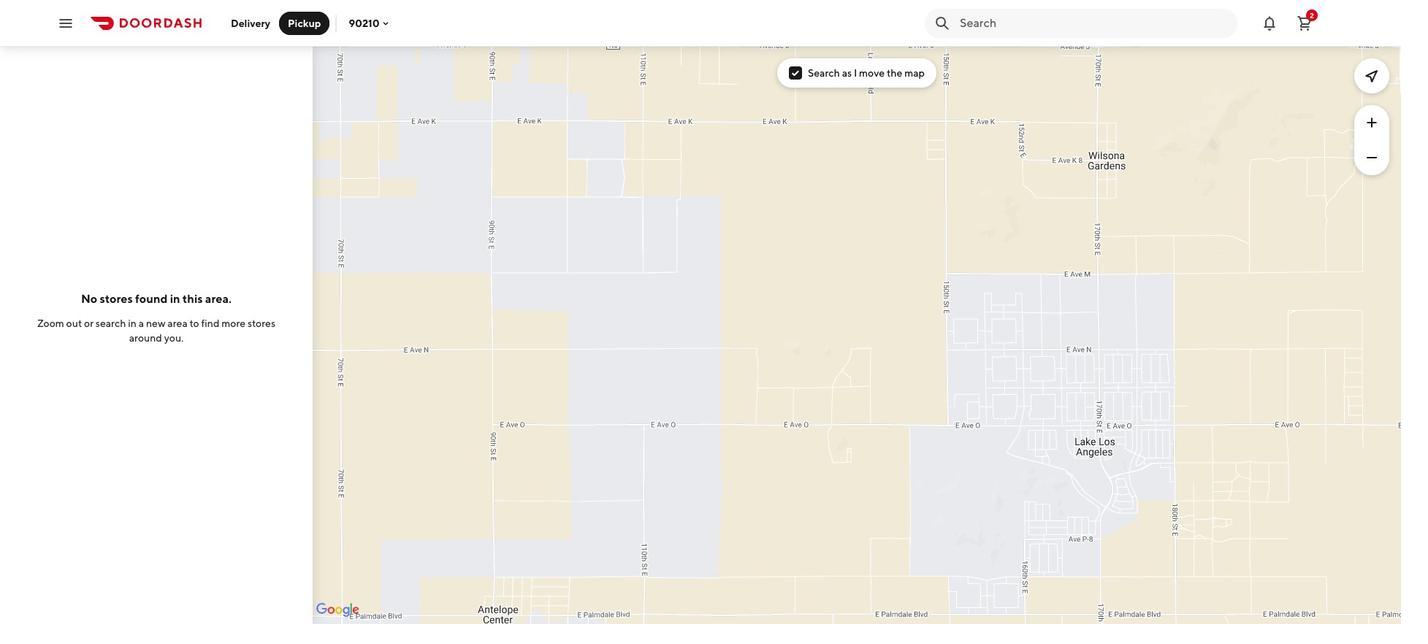 Task type: locate. For each thing, give the bounding box(es) containing it.
in left this
[[170, 292, 180, 306]]

stores
[[100, 292, 133, 306], [248, 318, 276, 329]]

move
[[859, 67, 885, 79]]

0 vertical spatial in
[[170, 292, 180, 306]]

search as i move the map
[[808, 67, 925, 79]]

1 horizontal spatial stores
[[248, 318, 276, 329]]

or
[[84, 318, 94, 329]]

zoom
[[37, 318, 64, 329]]

powered by google image
[[316, 604, 360, 618]]

2
[[1310, 11, 1315, 19]]

90210 button
[[349, 17, 391, 29]]

search
[[808, 67, 840, 79]]

out
[[66, 318, 82, 329]]

delivery button
[[222, 11, 279, 35]]

in
[[170, 292, 180, 306], [128, 318, 137, 329]]

stores up search
[[100, 292, 133, 306]]

no
[[81, 292, 97, 306]]

3 items, open order cart image
[[1296, 14, 1314, 32]]

2 button
[[1291, 8, 1320, 38]]

stores right the more
[[248, 318, 276, 329]]

i
[[854, 67, 857, 79]]

1 vertical spatial in
[[128, 318, 137, 329]]

notification bell image
[[1261, 14, 1279, 32]]

no stores found in this area.
[[81, 292, 232, 306]]

map
[[905, 67, 925, 79]]

area
[[168, 318, 188, 329]]

new
[[146, 318, 166, 329]]

this
[[183, 292, 203, 306]]

1 horizontal spatial in
[[170, 292, 180, 306]]

0 horizontal spatial in
[[128, 318, 137, 329]]

in left a
[[128, 318, 137, 329]]

1 vertical spatial stores
[[248, 318, 276, 329]]

0 horizontal spatial stores
[[100, 292, 133, 306]]

area.
[[205, 292, 232, 306]]

0 vertical spatial stores
[[100, 292, 133, 306]]

more
[[222, 318, 246, 329]]

found
[[135, 292, 168, 306]]



Task type: describe. For each thing, give the bounding box(es) containing it.
as
[[842, 67, 852, 79]]

the
[[887, 67, 903, 79]]

map region
[[205, 0, 1402, 625]]

Search as I move the map checkbox
[[789, 67, 802, 80]]

recenter the map image
[[1364, 67, 1381, 85]]

around
[[129, 332, 162, 344]]

Store search: begin typing to search for stores available on DoorDash text field
[[960, 15, 1229, 31]]

find
[[201, 318, 220, 329]]

zoom out image
[[1364, 149, 1381, 167]]

zoom out or search in a new area to find more stores around you.
[[37, 318, 276, 344]]

search
[[96, 318, 126, 329]]

you.
[[164, 332, 184, 344]]

zoom in image
[[1364, 114, 1381, 132]]

to
[[190, 318, 199, 329]]

in inside zoom out or search in a new area to find more stores around you.
[[128, 318, 137, 329]]

90210
[[349, 17, 380, 29]]

delivery
[[231, 17, 270, 29]]

a
[[139, 318, 144, 329]]

pickup button
[[279, 11, 330, 35]]

pickup
[[288, 17, 321, 29]]

open menu image
[[57, 14, 75, 32]]

stores inside zoom out or search in a new area to find more stores around you.
[[248, 318, 276, 329]]



Task type: vqa. For each thing, say whether or not it's contained in the screenshot.
Orders!
no



